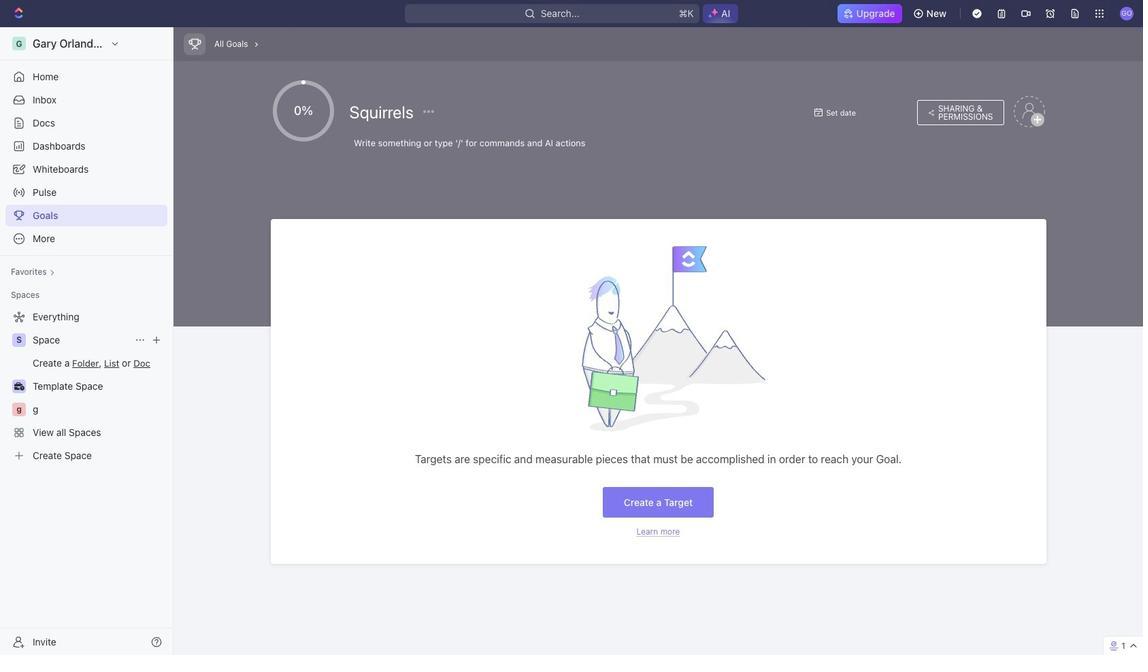 Task type: describe. For each thing, give the bounding box(es) containing it.
business time image
[[14, 383, 24, 391]]



Task type: locate. For each thing, give the bounding box(es) containing it.
sidebar navigation
[[0, 27, 176, 656]]

tree
[[5, 306, 167, 467]]

g, , element
[[12, 403, 26, 417]]

tree inside sidebar navigation
[[5, 306, 167, 467]]

gary orlando's workspace, , element
[[12, 37, 26, 50]]

space, , element
[[12, 334, 26, 347]]



Task type: vqa. For each thing, say whether or not it's contained in the screenshot.
tab list
no



